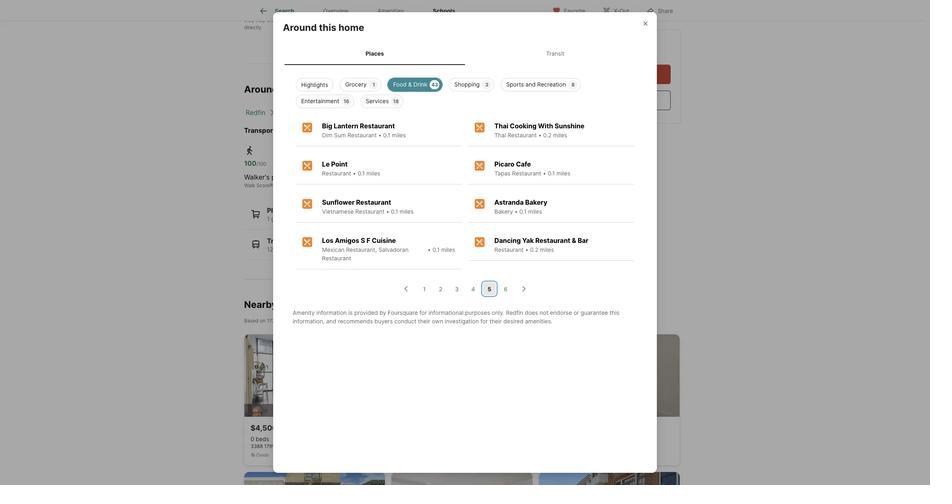 Task type: vqa. For each thing, say whether or not it's contained in the screenshot.
'Additional'
no



Task type: locate. For each thing, give the bounding box(es) containing it.
0 horizontal spatial 15th
[[279, 318, 289, 324]]

0 vertical spatial and
[[285, 17, 294, 23]]

transit inside tab
[[546, 50, 565, 57]]

3388 17th st, san francisco, ca 94110
[[251, 443, 340, 450]]

2 100 /100 from the left
[[320, 159, 342, 167]]

1 horizontal spatial /100
[[332, 161, 342, 167]]

redfin for redfin
[[246, 109, 265, 117]]

0 horizontal spatial 1
[[267, 215, 270, 222]]

big lantern restaurant dim sum restaurant • 0.1 miles
[[322, 122, 406, 139]]

redfin up the transportation
[[246, 109, 265, 117]]

0 vertical spatial are
[[434, 10, 441, 16]]

0 vertical spatial guarantee
[[308, 10, 332, 16]]

2 horizontal spatial score
[[402, 183, 415, 189]]

0 horizontal spatial 0
[[251, 436, 254, 443]]

1 up 'services'
[[373, 82, 375, 88]]

1 paradise from the left
[[272, 173, 298, 181]]

® down le point restaurant • 0.1 miles
[[350, 183, 354, 189]]

0 up 3388
[[251, 436, 254, 443]]

0 horizontal spatial 0.2
[[530, 247, 539, 253]]

overview tab
[[309, 1, 363, 21]]

$4,500
[[251, 424, 277, 432]]

astranda
[[494, 199, 524, 207]]

0.2 down 'yak'
[[530, 247, 539, 253]]

miles inside 'astranda bakery bakery • 0.1 miles'
[[528, 208, 542, 215]]

mission dolores
[[377, 109, 425, 117]]

6
[[504, 286, 507, 293]]

0 horizontal spatial school
[[398, 17, 413, 23]]

only.
[[492, 310, 504, 316]]

• inside 'dancing yak restaurant & bar restaurant • 0.2 miles'
[[525, 247, 529, 253]]

0 vertical spatial tab list
[[244, 0, 476, 21]]

0 vertical spatial around
[[283, 22, 317, 33]]

1 vertical spatial thai
[[494, 132, 506, 139]]

2 vertical spatial this
[[610, 310, 619, 316]]

® inside walker's paradise walk score ®
[[270, 183, 273, 189]]

•
[[378, 132, 382, 139], [538, 132, 542, 139], [353, 170, 356, 177], [543, 170, 546, 177], [386, 208, 389, 215], [515, 208, 518, 215], [428, 247, 431, 253], [525, 247, 529, 253]]

amenities tab
[[363, 1, 418, 21]]

reference
[[501, 10, 523, 16]]

37
[[295, 215, 302, 222]]

0.2 for with
[[543, 132, 552, 139]]

0 horizontal spatial /100
[[256, 161, 266, 167]]

vietnamese
[[322, 208, 354, 215]]

around down redfin does not endorse or guarantee this information. at the top left
[[283, 22, 317, 33]]

1 vertical spatial places
[[267, 207, 288, 215]]

1 vertical spatial redfin
[[246, 109, 265, 117]]

walker's paradise walk score ®
[[244, 173, 298, 189]]

paradise down the 'point'
[[343, 173, 369, 181]]

restaurants,
[[303, 215, 336, 222]]

1 their from the left
[[418, 318, 430, 325]]

• inside sunflower restaurant vietnamese restaurant • 0.1 miles
[[386, 208, 389, 215]]

san down the entertainment
[[320, 109, 332, 117]]

1 /100 from the left
[[256, 161, 266, 167]]

for right foursquare
[[420, 310, 427, 316]]

1 horizontal spatial guarantee
[[581, 310, 608, 316]]

san francisco
[[320, 109, 364, 117]]

15th up the entertainment
[[303, 84, 323, 95]]

the
[[482, 17, 490, 23]]

their down only.
[[490, 318, 502, 325]]

with
[[538, 122, 553, 130]]

0.1
[[383, 132, 390, 139], [358, 170, 365, 177], [548, 170, 555, 177], [391, 208, 398, 215], [519, 208, 527, 215], [433, 247, 440, 253]]

2 horizontal spatial san
[[320, 109, 332, 117]]

places up "grocery,"
[[267, 207, 288, 215]]

dim
[[322, 132, 333, 139]]

around
[[283, 22, 317, 33], [244, 84, 278, 95]]

0 vertical spatial transit
[[546, 50, 565, 57]]

® for walker's
[[270, 183, 273, 189]]

0 vertical spatial not
[[273, 10, 280, 16]]

1 vertical spatial bakery
[[494, 208, 513, 215]]

score for rider's
[[337, 183, 350, 189]]

0 down vietnamese
[[337, 215, 341, 222]]

8
[[572, 82, 575, 88]]

1 vertical spatial does
[[525, 310, 538, 316]]

by
[[380, 310, 386, 316]]

0 horizontal spatial 1731
[[267, 318, 277, 324]]

1 horizontal spatial san
[[308, 318, 317, 324]]

not up change
[[273, 10, 280, 16]]

0 horizontal spatial be
[[347, 17, 352, 23]]

1 vertical spatial guarantee
[[581, 310, 608, 316]]

0 vertical spatial st
[[325, 84, 335, 95]]

their left own
[[418, 318, 430, 325]]

1 horizontal spatial 1731
[[280, 84, 301, 95]]

0 vertical spatial does
[[260, 10, 272, 16]]

tab list up home
[[244, 0, 476, 21]]

score for walker's
[[256, 183, 270, 189]]

/100 up walker's
[[256, 161, 266, 167]]

st up the entertainment
[[325, 84, 335, 95]]

1 vertical spatial 0
[[251, 436, 254, 443]]

1 horizontal spatial or
[[574, 310, 579, 316]]

photo of 87 elgin park, san francisco, ca 94103 image
[[244, 472, 385, 485]]

0 horizontal spatial 100 /100
[[244, 159, 266, 167]]

does up may
[[260, 10, 272, 16]]

thai cooking with sunshine thai restaurant • 0.2 miles
[[494, 122, 584, 139]]

0 horizontal spatial and
[[285, 17, 294, 23]]

rentals
[[279, 299, 311, 311]]

places inside tab
[[366, 50, 384, 57]]

transit up recreation
[[546, 50, 565, 57]]

sunshine
[[555, 122, 584, 130]]

tab list
[[244, 0, 476, 21], [283, 42, 647, 65]]

1 vertical spatial tab list
[[283, 42, 647, 65]]

shopping
[[454, 81, 480, 88]]

1 horizontal spatial and
[[326, 318, 336, 325]]

score down walker's
[[256, 183, 270, 189]]

& right food
[[408, 81, 412, 88]]

100 /100 for walker's
[[244, 159, 266, 167]]

conduct
[[394, 318, 416, 325]]

100 /100 up rider's
[[320, 159, 342, 167]]

st left near
[[290, 318, 295, 324]]

1 horizontal spatial to
[[464, 10, 469, 16]]

be inside guaranteed to be accurate. to verify school enrollment eligibility, contact the school district directly.
[[347, 17, 352, 23]]

1 vertical spatial or
[[574, 310, 579, 316]]

redfin does not endorse or guarantee this information.
[[244, 10, 370, 16]]

san
[[320, 109, 332, 117], [308, 318, 317, 324], [283, 443, 292, 450]]

1731 up california link
[[280, 84, 301, 95]]

transportation
[[244, 126, 292, 135]]

1 horizontal spatial score
[[337, 183, 350, 189]]

1 horizontal spatial 100 /100
[[320, 159, 342, 167]]

0 horizontal spatial places
[[267, 207, 288, 215]]

® right walk
[[270, 183, 273, 189]]

• inside picaro cafe tapas restaurant • 0.1 miles
[[543, 170, 546, 177]]

san right near
[[308, 318, 317, 324]]

school down a
[[491, 17, 506, 23]]

1 left 2
[[423, 286, 426, 293]]

service
[[389, 10, 405, 16]]

informational
[[429, 310, 464, 316]]

2 score from the left
[[337, 183, 350, 189]]

1 left "grocery,"
[[267, 215, 270, 222]]

5 button
[[483, 283, 496, 296]]

1 horizontal spatial 0.2
[[543, 132, 552, 139]]

3 left 4
[[455, 286, 459, 293]]

list box
[[289, 75, 641, 108]]

endorse up amenities.
[[550, 310, 572, 316]]

• inside 'thai cooking with sunshine thai restaurant • 0.2 miles'
[[538, 132, 542, 139]]

thai left cooking
[[494, 122, 508, 130]]

san right st,
[[283, 443, 292, 450]]

0 horizontal spatial not
[[273, 10, 280, 16]]

100 /100 up walker's
[[244, 159, 266, 167]]

100
[[244, 159, 256, 167], [320, 159, 332, 167]]

not down redfin does not endorse or guarantee this information. at the top left
[[304, 17, 311, 23]]

are up enrollment
[[434, 10, 441, 16]]

2 vertical spatial and
[[326, 318, 336, 325]]

1 horizontal spatial 1
[[373, 82, 375, 88]]

1 100 /100 from the left
[[244, 159, 266, 167]]

2 horizontal spatial not
[[540, 310, 548, 316]]

2 horizontal spatial ®
[[415, 183, 419, 189]]

/100
[[256, 161, 266, 167], [332, 161, 342, 167]]

redfin
[[244, 10, 259, 16], [246, 109, 265, 117], [506, 310, 523, 316]]

1 score from the left
[[256, 183, 270, 189]]

1 horizontal spatial bakery
[[525, 199, 547, 207]]

1 horizontal spatial does
[[525, 310, 538, 316]]

0.2
[[543, 132, 552, 139], [530, 247, 539, 253]]

search link
[[259, 6, 294, 16]]

restaurant down cafe
[[512, 170, 541, 177]]

paradise inside rider's paradise transit score ®
[[343, 173, 369, 181]]

are down redfin does not endorse or guarantee this information. at the top left
[[295, 17, 302, 23]]

1 vertical spatial 15th
[[279, 318, 289, 324]]

and
[[285, 17, 294, 23], [526, 81, 536, 88], [326, 318, 336, 325]]

• 0.1 miles
[[428, 247, 455, 253]]

1 horizontal spatial are
[[434, 10, 441, 16]]

0 vertical spatial 1
[[373, 82, 375, 88]]

3 score from the left
[[402, 183, 415, 189]]

1 horizontal spatial for
[[481, 318, 488, 325]]

4 button
[[467, 283, 480, 296]]

0 vertical spatial 1731
[[280, 84, 301, 95]]

around 1731 15th st
[[244, 84, 335, 95]]

3 inside the 3 button
[[455, 286, 459, 293]]

tab list up shopping
[[283, 42, 647, 65]]

1 horizontal spatial their
[[490, 318, 502, 325]]

to up contact
[[464, 10, 469, 16]]

mission dolores link
[[377, 109, 425, 117]]

and right sports
[[526, 81, 536, 88]]

0 horizontal spatial endorse
[[282, 10, 301, 16]]

bakery right astranda
[[525, 199, 547, 207]]

1 horizontal spatial 100
[[320, 159, 332, 167]]

around for around this home
[[283, 22, 317, 33]]

le point restaurant • 0.1 miles
[[322, 160, 380, 177]]

1 horizontal spatial paradise
[[343, 173, 369, 181]]

1 vertical spatial around
[[244, 84, 278, 95]]

amenities.
[[525, 318, 553, 325]]

miles inside picaro cafe tapas restaurant • 0.1 miles
[[557, 170, 570, 177]]

2 horizontal spatial 1
[[423, 286, 426, 293]]

not up amenities.
[[540, 310, 548, 316]]

restaurant down mission
[[360, 122, 395, 130]]

recommends
[[338, 318, 373, 325]]

paradise inside walker's paradise walk score ®
[[272, 173, 298, 181]]

0 horizontal spatial guarantee
[[308, 10, 332, 16]]

redfin up they
[[244, 10, 259, 16]]

1 vertical spatial transit
[[320, 183, 336, 189]]

1 horizontal spatial &
[[572, 237, 576, 245]]

around for around 1731 15th st
[[244, 84, 278, 95]]

0.2 inside 'dancing yak restaurant & bar restaurant • 0.2 miles'
[[530, 247, 539, 253]]

score down rider's
[[337, 183, 350, 189]]

around inside dialog
[[283, 22, 317, 33]]

® right bike
[[415, 183, 419, 189]]

6 button
[[499, 283, 512, 296]]

0 vertical spatial francisco
[[334, 109, 364, 117]]

places inside places 1 grocery, 37 restaurants, 0 parks
[[267, 207, 288, 215]]

2 ® from the left
[[350, 183, 354, 189]]

0 inside places 1 grocery, 37 restaurants, 0 parks
[[337, 215, 341, 222]]

0.2 inside 'thai cooking with sunshine thai restaurant • 0.2 miles'
[[543, 132, 552, 139]]

0 vertical spatial be
[[470, 10, 476, 16]]

1 vertical spatial 0.2
[[530, 247, 539, 253]]

100 up walker's
[[244, 159, 256, 167]]

not inside school service boundaries are intended to be used as a reference only; they may change and are not
[[304, 17, 311, 23]]

point
[[331, 160, 348, 168]]

to down overview
[[340, 17, 345, 23]]

francisco down the 16
[[334, 109, 364, 117]]

15th
[[303, 84, 323, 95], [279, 318, 289, 324]]

thai up picaro
[[494, 132, 506, 139]]

1 vertical spatial to
[[340, 17, 345, 23]]

1 vertical spatial not
[[304, 17, 311, 23]]

buyers
[[375, 318, 393, 325]]

information.
[[343, 10, 370, 16]]

and down information
[[326, 318, 336, 325]]

1 horizontal spatial not
[[304, 17, 311, 23]]

& left "bar"
[[572, 237, 576, 245]]

0 horizontal spatial does
[[260, 10, 272, 16]]

contact
[[563, 44, 597, 54]]

100 up rider's
[[320, 159, 332, 167]]

photo of 1863 mission st unit 402, san francisco, ca 94103 image
[[392, 472, 532, 485]]

is
[[348, 310, 353, 316]]

1731
[[280, 84, 301, 95], [267, 318, 277, 324]]

1 ® from the left
[[270, 183, 273, 189]]

paradise for walker's paradise
[[272, 173, 298, 181]]

® for rider's
[[350, 183, 354, 189]]

0.1 inside le point restaurant • 0.1 miles
[[358, 170, 365, 177]]

0.2 down with
[[543, 132, 552, 139]]

& inside 'dancing yak restaurant & bar restaurant • 0.2 miles'
[[572, 237, 576, 245]]

0 vertical spatial bakery
[[525, 199, 547, 207]]

thai
[[494, 122, 508, 130], [494, 132, 506, 139]]

0 horizontal spatial ®
[[270, 183, 273, 189]]

1 button
[[418, 283, 431, 296]]

miles inside big lantern restaurant dim sum restaurant • 0.1 miles
[[392, 132, 406, 139]]

and down the "search"
[[285, 17, 294, 23]]

1 horizontal spatial endorse
[[550, 310, 572, 316]]

0 vertical spatial for
[[420, 310, 427, 316]]

1 vertical spatial 3
[[455, 286, 459, 293]]

redfin up desired
[[506, 310, 523, 316]]

0 horizontal spatial around
[[244, 84, 278, 95]]

transit
[[546, 50, 565, 57], [320, 183, 336, 189], [267, 237, 289, 245]]

restaurant down bike
[[356, 199, 391, 207]]

only;
[[524, 10, 535, 16]]

paradise right walker's
[[272, 173, 298, 181]]

redfin for redfin does not endorse or guarantee this information.
[[244, 10, 259, 16]]

2 vertical spatial transit
[[267, 237, 289, 245]]

verify
[[384, 17, 397, 23]]

places
[[366, 50, 384, 57], [267, 207, 288, 215]]

restaurant down mexican
[[322, 255, 351, 262]]

2 100 from the left
[[320, 159, 332, 167]]

and inside amenity information is provided by foursquare for informational purposes only. redfin does not endorse or guarantee this information, and recommends buyers conduct their own investigation for their desired amenities.
[[326, 318, 336, 325]]

2 vertical spatial redfin
[[506, 310, 523, 316]]

restaurant down the 'point'
[[322, 170, 351, 177]]

does up amenities.
[[525, 310, 538, 316]]

to inside school service boundaries are intended to be used as a reference only; they may change and are not
[[464, 10, 469, 16]]

1731 right on on the left bottom
[[267, 318, 277, 324]]

share button
[[639, 2, 680, 18]]

school down service
[[398, 17, 413, 23]]

list box containing grocery
[[289, 75, 641, 108]]

be up contact
[[470, 10, 476, 16]]

for down purposes at right
[[481, 318, 488, 325]]

• inside 'astranda bakery bakery • 0.1 miles'
[[515, 208, 518, 215]]

or inside amenity information is provided by foursquare for informational purposes only. redfin does not endorse or guarantee this information, and recommends buyers conduct their own investigation for their desired amenities.
[[574, 310, 579, 316]]

15th down 'nearby rentals'
[[279, 318, 289, 324]]

transit down rider's
[[320, 183, 336, 189]]

0 vertical spatial 0
[[337, 215, 341, 222]]

change
[[267, 17, 284, 23]]

photo of 45 dorland st unit 4, san francisco, ca 94110 image
[[539, 472, 680, 485]]

1 100 from the left
[[244, 159, 256, 167]]

restaurant down cooking
[[508, 132, 537, 139]]

1 vertical spatial 1
[[267, 215, 270, 222]]

® inside rider's paradise transit score ®
[[350, 183, 354, 189]]

2 paradise from the left
[[343, 173, 369, 181]]

this inside amenity information is provided by foursquare for informational purposes only. redfin does not endorse or guarantee this information, and recommends buyers conduct their own investigation for their desired amenities.
[[610, 310, 619, 316]]

school
[[372, 10, 387, 16]]

score right bike
[[402, 183, 415, 189]]

100 /100 for rider's
[[320, 159, 342, 167]]

score inside rider's paradise transit score ®
[[337, 183, 350, 189]]

sum
[[334, 132, 346, 139]]

2 horizontal spatial and
[[526, 81, 536, 88]]

0 horizontal spatial &
[[408, 81, 412, 88]]

0 horizontal spatial st
[[290, 318, 295, 324]]

score inside walker's paradise walk score ®
[[256, 183, 270, 189]]

2 vertical spatial 1
[[423, 286, 426, 293]]

around up redfin link
[[244, 84, 278, 95]]

francisco down information
[[318, 318, 340, 324]]

be down information.
[[347, 17, 352, 23]]

tab list containing places
[[283, 42, 647, 65]]

restaurant up parks
[[355, 208, 385, 215]]

0.2 for restaurant
[[530, 247, 539, 253]]

4
[[471, 286, 475, 293]]

endorse up change
[[282, 10, 301, 16]]

le
[[322, 160, 330, 168]]

0 vertical spatial 0.2
[[543, 132, 552, 139]]

information,
[[293, 318, 325, 325]]

2 /100 from the left
[[332, 161, 342, 167]]

1 vertical spatial be
[[347, 17, 352, 23]]

3 right shopping
[[485, 82, 489, 88]]

bakery down astranda
[[494, 208, 513, 215]]

0 vertical spatial places
[[366, 50, 384, 57]]

0 horizontal spatial san
[[283, 443, 292, 450]]

places down guaranteed to be accurate. to verify school enrollment eligibility, contact the school district directly.
[[366, 50, 384, 57]]

1 thai from the top
[[494, 122, 508, 130]]

2 vertical spatial san
[[283, 443, 292, 450]]

0 horizontal spatial 100
[[244, 159, 256, 167]]

x-
[[614, 7, 620, 14]]

salvadoran
[[379, 247, 409, 253]]

are
[[434, 10, 441, 16], [295, 17, 302, 23]]

own
[[432, 318, 443, 325]]

places for places
[[366, 50, 384, 57]]

transit down "grocery,"
[[267, 237, 289, 245]]

search
[[275, 7, 294, 14]]

1 horizontal spatial be
[[470, 10, 476, 16]]

/100 right le
[[332, 161, 342, 167]]



Task type: describe. For each thing, give the bounding box(es) containing it.
endorse inside amenity information is provided by foursquare for informational purposes only. redfin does not endorse or guarantee this information, and recommends buyers conduct their own investigation for their desired amenities.
[[550, 310, 572, 316]]

s
[[361, 237, 365, 245]]

1 vertical spatial and
[[526, 81, 536, 88]]

based
[[244, 318, 258, 324]]

share
[[658, 7, 673, 14]]

directly.
[[244, 24, 262, 31]]

places 1 grocery, 37 restaurants, 0 parks
[[267, 207, 357, 222]]

2
[[439, 286, 442, 293]]

used
[[478, 10, 489, 16]]

not inside amenity information is provided by foursquare for informational purposes only. redfin does not endorse or guarantee this information, and recommends buyers conduct their own investigation for their desired amenities.
[[540, 310, 548, 316]]

miles inside 'dancing yak restaurant & bar restaurant • 0.2 miles'
[[540, 247, 554, 253]]

miles inside le point restaurant • 0.1 miles
[[366, 170, 380, 177]]

enrollment
[[414, 17, 439, 23]]

3 ® from the left
[[415, 183, 419, 189]]

0 horizontal spatial bakery
[[494, 208, 513, 215]]

out
[[620, 7, 629, 14]]

provided
[[354, 310, 378, 316]]

redfin link
[[246, 109, 265, 117]]

guarantee inside amenity information is provided by foursquare for informational purposes only. redfin does not endorse or guarantee this information, and recommends buyers conduct their own investigation for their desired amenities.
[[581, 310, 608, 316]]

2 thai from the top
[[494, 132, 506, 139]]

dolores
[[402, 109, 425, 117]]

dancing
[[494, 237, 521, 245]]

information
[[316, 310, 347, 316]]

be inside school service boundaries are intended to be used as a reference only; they may change and are not
[[470, 10, 476, 16]]

restaurant down dancing
[[494, 247, 524, 253]]

amigos
[[335, 237, 359, 245]]

restaurant right 'yak'
[[535, 237, 570, 245]]

43
[[432, 82, 438, 88]]

0 vertical spatial this
[[333, 10, 341, 16]]

0 horizontal spatial for
[[420, 310, 427, 316]]

favorite
[[564, 7, 585, 14]]

list box inside around this home dialog
[[289, 75, 641, 108]]

5
[[488, 286, 491, 293]]

bar
[[578, 237, 589, 245]]

0.1 inside 'astranda bakery bakery • 0.1 miles'
[[519, 208, 527, 215]]

16
[[344, 99, 349, 105]]

0.1 inside sunflower restaurant vietnamese restaurant • 0.1 miles
[[391, 208, 398, 215]]

17th
[[264, 443, 274, 450]]

94110
[[326, 443, 340, 450]]

transit button
[[244, 229, 490, 260]]

yak
[[522, 237, 534, 245]]

guaranteed
[[313, 17, 339, 23]]

1 inside places 1 grocery, 37 restaurants, 0 parks
[[267, 215, 270, 222]]

x-out
[[614, 7, 629, 14]]

around this home dialog
[[273, 12, 657, 473]]

places for places 1 grocery, 37 restaurants, 0 parks
[[267, 207, 288, 215]]

does inside amenity information is provided by foursquare for informational purposes only. redfin does not endorse or guarantee this information, and recommends buyers conduct their own investigation for their desired amenities.
[[525, 310, 538, 316]]

around this home element
[[283, 12, 374, 34]]

amenities
[[377, 7, 404, 14]]

0 vertical spatial san
[[320, 109, 332, 117]]

nearby
[[244, 299, 277, 311]]

mexican
[[322, 247, 345, 253]]

to
[[377, 17, 382, 23]]

grocery
[[345, 81, 367, 88]]

contact
[[463, 17, 481, 23]]

miles inside sunflower restaurant vietnamese restaurant • 0.1 miles
[[400, 208, 414, 215]]

sunflower restaurant vietnamese restaurant • 0.1 miles
[[322, 199, 414, 215]]

x-out button
[[596, 2, 636, 18]]

1 vertical spatial francisco
[[318, 318, 340, 324]]

on
[[260, 318, 266, 324]]

1 horizontal spatial 3
[[485, 82, 489, 88]]

0.1 inside picaro cafe tapas restaurant • 0.1 miles
[[548, 170, 555, 177]]

dancing yak restaurant & bar restaurant • 0.2 miles
[[494, 237, 589, 253]]

3 button
[[450, 283, 463, 296]]

walker's
[[244, 173, 270, 181]]

0.1 inside big lantern restaurant dim sum restaurant • 0.1 miles
[[383, 132, 390, 139]]

recreation
[[537, 81, 566, 88]]

schools tab
[[418, 1, 470, 21]]

transit inside button
[[267, 237, 289, 245]]

and inside school service boundaries are intended to be used as a reference only; they may change and are not
[[285, 17, 294, 23]]

miles inside 'thai cooking with sunshine thai restaurant • 0.2 miles'
[[553, 132, 567, 139]]

1 vertical spatial for
[[481, 318, 488, 325]]

2 their from the left
[[490, 318, 502, 325]]

to inside guaranteed to be accurate. to verify school enrollment eligibility, contact the school district directly.
[[340, 17, 345, 23]]

restaurant inside picaro cafe tapas restaurant • 0.1 miles
[[512, 170, 541, 177]]

1 vertical spatial are
[[295, 17, 302, 23]]

restaurant inside mexican restaurant, salvadoran restaurant
[[322, 255, 351, 262]]

entertainment
[[301, 98, 339, 105]]

1 horizontal spatial 15th
[[303, 84, 323, 95]]

1 inside button
[[423, 286, 426, 293]]

investigation
[[445, 318, 479, 325]]

cafe
[[516, 160, 531, 168]]

0 horizontal spatial or
[[302, 10, 307, 16]]

overview
[[323, 7, 349, 14]]

18
[[393, 99, 399, 105]]

100 for walker's
[[244, 159, 256, 167]]

cuisine
[[372, 237, 396, 245]]

redfin inside amenity information is provided by foursquare for informational purposes only. redfin does not endorse or guarantee this information, and recommends buyers conduct their own investigation for their desired amenities.
[[506, 310, 523, 316]]

food
[[393, 81, 407, 88]]

/100 for rider's
[[332, 161, 342, 167]]

transit inside rider's paradise transit score ®
[[320, 183, 336, 189]]

photo of 3388 17th st, san francisco, ca 94110 image
[[244, 334, 385, 417]]

drink
[[413, 81, 427, 88]]

places tab
[[285, 43, 465, 64]]

tab list inside around this home dialog
[[283, 42, 647, 65]]

california
[[278, 109, 307, 117]]

near
[[296, 318, 307, 324]]

1 vertical spatial 1731
[[267, 318, 277, 324]]

school service boundaries are intended to be used as a reference only; they may change and are not
[[244, 10, 535, 23]]

100 for rider's
[[320, 159, 332, 167]]

picaro
[[494, 160, 515, 168]]

restaurant,
[[346, 247, 377, 253]]

paradise for rider's paradise
[[343, 173, 369, 181]]

amenity
[[293, 310, 315, 316]]

beds
[[256, 436, 269, 443]]

cooking
[[510, 122, 537, 130]]

accurate.
[[354, 17, 375, 23]]

restaurant down lantern
[[348, 132, 377, 139]]

around this home
[[283, 22, 364, 33]]

home
[[339, 22, 364, 33]]

amenity information is provided by foursquare for informational purposes only. redfin does not endorse or guarantee this information, and recommends buyers conduct their own investigation for their desired amenities.
[[293, 310, 619, 325]]

1 vertical spatial this
[[319, 22, 336, 33]]

big
[[322, 122, 332, 130]]

based on 1731 15th st near san francisco
[[244, 318, 340, 324]]

sports
[[506, 81, 524, 88]]

boundaries
[[407, 10, 432, 16]]

transit tab
[[465, 43, 646, 64]]

eligibility,
[[440, 17, 462, 23]]

astranda bakery bakery • 0.1 miles
[[494, 199, 547, 215]]

grocery,
[[271, 215, 293, 222]]

tapas
[[494, 170, 511, 177]]

highlights
[[301, 81, 328, 88]]

1 vertical spatial st
[[290, 318, 295, 324]]

sports and recreation
[[506, 81, 566, 88]]

3388
[[251, 443, 263, 450]]

restaurant inside le point restaurant • 0.1 miles
[[322, 170, 351, 177]]

photo of 3626 17th st, san francisco, ca 94114 image
[[539, 334, 680, 417]]

1 horizontal spatial st
[[325, 84, 335, 95]]

tab list containing search
[[244, 0, 476, 21]]

francisco,
[[293, 443, 317, 450]]

california link
[[278, 109, 307, 117]]

may
[[256, 17, 265, 23]]

services
[[366, 98, 389, 105]]

restaurant inside 'thai cooking with sunshine thai restaurant • 0.2 miles'
[[508, 132, 537, 139]]

guaranteed to be accurate. to verify school enrollment eligibility, contact the school district directly.
[[244, 17, 523, 31]]

• inside big lantern restaurant dim sum restaurant • 0.1 miles
[[378, 132, 382, 139]]

/100 for walker's
[[256, 161, 266, 167]]

1 school from the left
[[398, 17, 413, 23]]

intended
[[443, 10, 463, 16]]

0 vertical spatial endorse
[[282, 10, 301, 16]]

0 beds
[[251, 436, 269, 443]]

2 school from the left
[[491, 17, 506, 23]]

• inside le point restaurant • 0.1 miles
[[353, 170, 356, 177]]

f
[[367, 237, 370, 245]]



